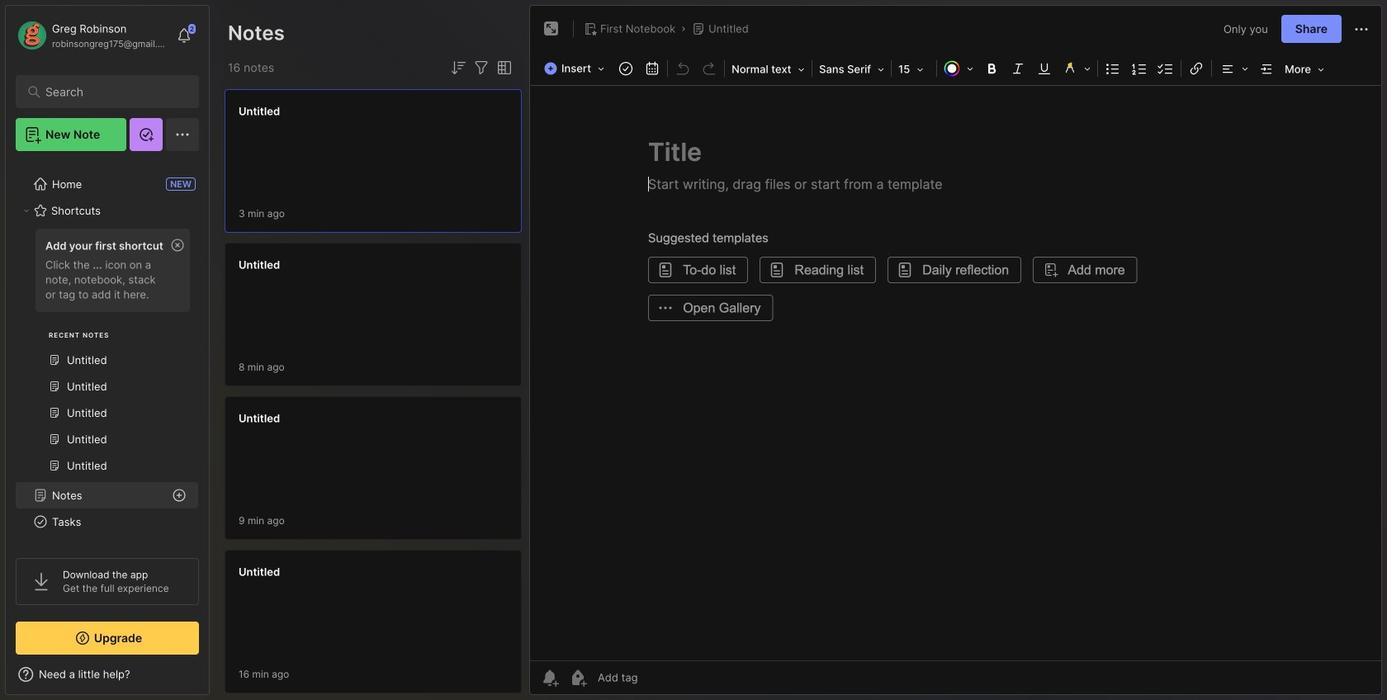 Task type: describe. For each thing, give the bounding box(es) containing it.
Account field
[[16, 19, 169, 52]]

Font color field
[[939, 57, 979, 80]]

numbered list image
[[1129, 57, 1152, 80]]

underline image
[[1034, 57, 1057, 80]]

tree inside main element
[[6, 161, 209, 687]]

More actions field
[[1352, 19, 1372, 39]]

Highlight field
[[1058, 57, 1096, 80]]

expand note image
[[542, 19, 562, 39]]

calendar event image
[[641, 57, 664, 80]]

click to collapse image
[[209, 670, 221, 690]]

Font size field
[[894, 58, 935, 81]]

bulleted list image
[[1102, 57, 1125, 80]]

Font family field
[[815, 58, 890, 81]]

main element
[[0, 0, 215, 701]]

note window element
[[530, 5, 1383, 700]]

Note Editor text field
[[530, 85, 1382, 661]]

Insert field
[[540, 57, 613, 80]]

Add filters field
[[472, 58, 492, 78]]

task image
[[615, 57, 638, 80]]



Task type: locate. For each thing, give the bounding box(es) containing it.
More field
[[1281, 58, 1330, 81]]

add tag image
[[568, 668, 588, 688]]

Heading level field
[[727, 58, 811, 81]]

Search text field
[[45, 84, 177, 100]]

tree
[[6, 161, 209, 687]]

more actions image
[[1352, 19, 1372, 39]]

WHAT'S NEW field
[[6, 662, 209, 688]]

indent image
[[1256, 57, 1279, 80]]

group
[[16, 224, 198, 489]]

add a reminder image
[[540, 668, 560, 688]]

insert link image
[[1186, 57, 1209, 80]]

Sort options field
[[449, 58, 468, 78]]

add filters image
[[472, 58, 492, 78]]

None search field
[[45, 82, 177, 102]]

View options field
[[492, 58, 515, 78]]

checklist image
[[1155, 57, 1178, 80]]

italic image
[[1007, 57, 1030, 80]]

bold image
[[981, 57, 1004, 80]]

Add tag field
[[596, 671, 720, 685]]

none search field inside main element
[[45, 82, 177, 102]]

group inside tree
[[16, 224, 198, 489]]

Alignment field
[[1215, 57, 1254, 80]]



Task type: vqa. For each thing, say whether or not it's contained in the screenshot.
The Note Editor text field
yes



